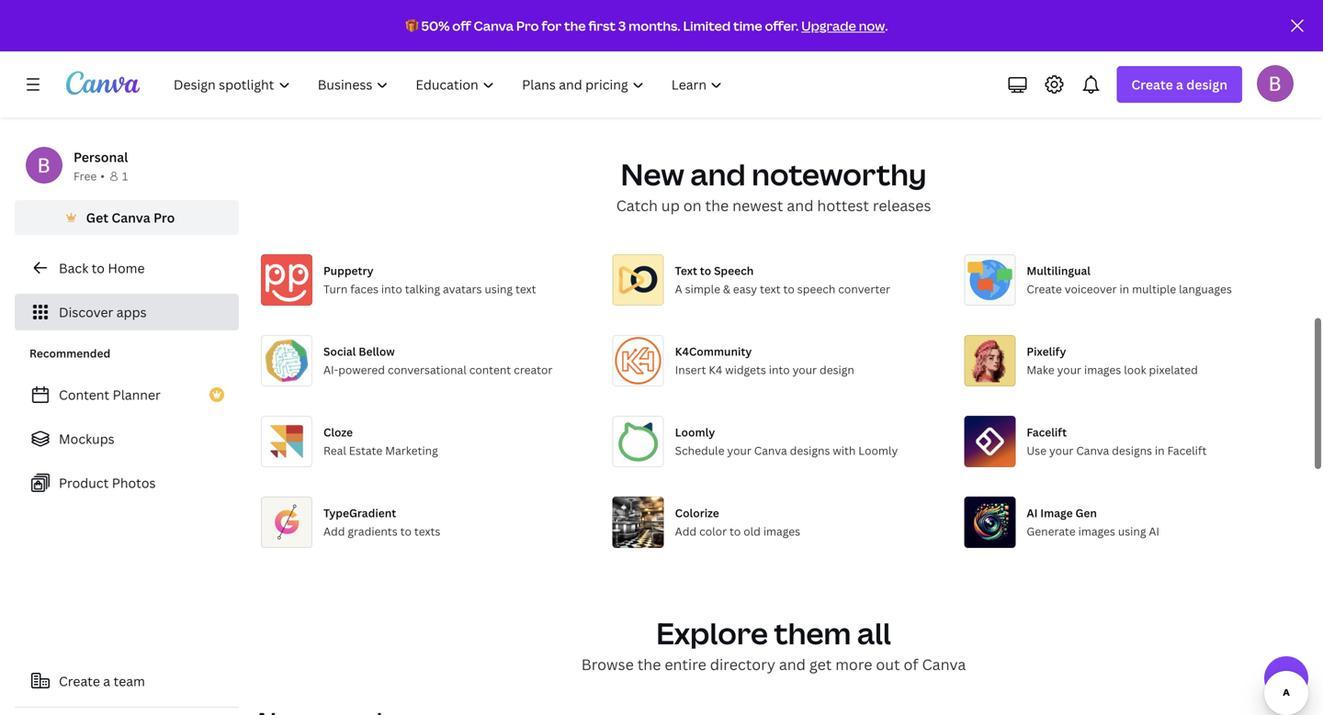 Task type: vqa. For each thing, say whether or not it's contained in the screenshot.
second the text
yes



Task type: locate. For each thing, give the bounding box(es) containing it.
your
[[793, 362, 817, 378], [1057, 362, 1081, 378], [727, 443, 751, 458], [1049, 443, 1074, 458]]

text inside puppetry turn faces into talking avatars using text
[[515, 282, 536, 297]]

into right faces
[[381, 282, 402, 297]]

0 vertical spatial into
[[381, 282, 402, 297]]

and right newest
[[787, 196, 814, 215]]

canva for facelift
[[1076, 443, 1109, 458]]

off
[[452, 17, 471, 34]]

entire
[[665, 655, 706, 675]]

0 horizontal spatial in
[[1120, 282, 1129, 297]]

0 horizontal spatial using
[[485, 282, 513, 297]]

1 text from the left
[[515, 282, 536, 297]]

speech
[[714, 263, 754, 278]]

0 vertical spatial design
[[1186, 76, 1228, 93]]

0 vertical spatial create
[[1131, 76, 1173, 93]]

a inside dropdown button
[[1176, 76, 1183, 93]]

to left old in the right bottom of the page
[[730, 524, 741, 539]]

text for easy
[[760, 282, 781, 297]]

look
[[1124, 362, 1146, 378]]

in left multiple
[[1120, 282, 1129, 297]]

canva inside loomly schedule your canva designs with loomly
[[754, 443, 787, 458]]

1 horizontal spatial text
[[760, 282, 781, 297]]

real
[[323, 443, 346, 458]]

canva right off
[[474, 17, 514, 34]]

apps
[[116, 304, 147, 321]]

1 horizontal spatial ai
[[1149, 524, 1160, 539]]

your right make
[[1057, 362, 1081, 378]]

1 vertical spatial into
[[769, 362, 790, 378]]

add for add gradients to texts
[[323, 524, 345, 539]]

0 vertical spatial ai
[[1027, 506, 1038, 521]]

0 vertical spatial the
[[564, 17, 586, 34]]

0 vertical spatial a
[[1176, 76, 1183, 93]]

powered
[[338, 362, 385, 378]]

0 horizontal spatial loomly
[[675, 425, 715, 440]]

text to speech a simple & easy text to speech converter
[[675, 263, 890, 297]]

1 horizontal spatial into
[[769, 362, 790, 378]]

get
[[86, 209, 108, 226]]

insert
[[675, 362, 706, 378]]

pro inside button
[[153, 209, 175, 226]]

the left "entire" on the right bottom of the page
[[637, 655, 661, 675]]

1 horizontal spatial designs
[[1112, 443, 1152, 458]]

facelift up use
[[1027, 425, 1067, 440]]

1 vertical spatial in
[[1155, 443, 1165, 458]]

canva inside button
[[112, 209, 150, 226]]

1 horizontal spatial facelift
[[1167, 443, 1207, 458]]

back to home
[[59, 260, 145, 277]]

top level navigation element
[[162, 66, 738, 103]]

upgrade
[[801, 17, 856, 34]]

0 horizontal spatial designs
[[790, 443, 830, 458]]

designs left with
[[790, 443, 830, 458]]

your for facelift use your canva designs in facelift
[[1049, 443, 1074, 458]]

languages
[[1179, 282, 1232, 297]]

personal
[[74, 148, 128, 166]]

2 vertical spatial create
[[59, 673, 100, 690]]

1 horizontal spatial the
[[637, 655, 661, 675]]

discover apps
[[59, 304, 147, 321]]

list
[[15, 377, 239, 502]]

1
[[122, 169, 128, 184]]

planner
[[113, 386, 161, 404]]

0 vertical spatial in
[[1120, 282, 1129, 297]]

and up on
[[690, 154, 746, 194]]

images right old in the right bottom of the page
[[763, 524, 800, 539]]

using
[[485, 282, 513, 297], [1118, 524, 1146, 539]]

in down pixelated
[[1155, 443, 1165, 458]]

upgrade now button
[[801, 17, 885, 34]]

to left speech
[[783, 282, 795, 297]]

1 horizontal spatial a
[[1176, 76, 1183, 93]]

easy
[[733, 282, 757, 297]]

schedule
[[675, 443, 724, 458]]

up
[[661, 196, 680, 215]]

colorize add color to old images
[[675, 506, 800, 539]]

into inside puppetry turn faces into talking avatars using text
[[381, 282, 402, 297]]

2 text from the left
[[760, 282, 781, 297]]

discover
[[59, 304, 113, 321]]

ai
[[1027, 506, 1038, 521], [1149, 524, 1160, 539]]

avatars
[[443, 282, 482, 297]]

1 horizontal spatial in
[[1155, 443, 1165, 458]]

using right avatars
[[485, 282, 513, 297]]

designs for in
[[1112, 443, 1152, 458]]

1 vertical spatial pro
[[153, 209, 175, 226]]

canva right get
[[112, 209, 150, 226]]

1 vertical spatial ai
[[1149, 524, 1160, 539]]

1 designs from the left
[[790, 443, 830, 458]]

0 vertical spatial facelift
[[1027, 425, 1067, 440]]

1 add from the left
[[323, 524, 345, 539]]

mockups
[[59, 430, 115, 448]]

the right for
[[564, 17, 586, 34]]

2 horizontal spatial the
[[705, 196, 729, 215]]

to left texts
[[400, 524, 412, 539]]

your right schedule
[[727, 443, 751, 458]]

create a team
[[59, 673, 145, 690]]

0 horizontal spatial pro
[[153, 209, 175, 226]]

explore them all browse the entire directory and get more out of canva
[[581, 614, 966, 675]]

create a design button
[[1117, 66, 1242, 103]]

design
[[1186, 76, 1228, 93], [820, 362, 854, 378]]

of
[[904, 655, 918, 675]]

0 horizontal spatial the
[[564, 17, 586, 34]]

1 vertical spatial loomly
[[858, 443, 898, 458]]

gradients
[[348, 524, 398, 539]]

0 horizontal spatial into
[[381, 282, 402, 297]]

pro left for
[[516, 17, 539, 34]]

text
[[515, 282, 536, 297], [760, 282, 781, 297]]

use
[[1027, 443, 1047, 458]]

canva inside facelift use your canva designs in facelift
[[1076, 443, 1109, 458]]

create for create a design
[[1131, 76, 1173, 93]]

1 vertical spatial design
[[820, 362, 854, 378]]

cloze
[[323, 425, 353, 440]]

in
[[1120, 282, 1129, 297], [1155, 443, 1165, 458]]

your right use
[[1049, 443, 1074, 458]]

into right the widgets
[[769, 362, 790, 378]]

add down colorize
[[675, 524, 697, 539]]

pixelify
[[1027, 344, 1066, 359]]

create inside 'button'
[[59, 673, 100, 690]]

to
[[92, 260, 105, 277], [700, 263, 711, 278], [783, 282, 795, 297], [400, 524, 412, 539], [730, 524, 741, 539]]

your inside the pixelify make your images look pixelated
[[1057, 362, 1081, 378]]

social bellow ai-powered conversational content creator
[[323, 344, 553, 378]]

text right easy on the top right of the page
[[760, 282, 781, 297]]

create inside dropdown button
[[1131, 76, 1173, 93]]

pro up back to home link
[[153, 209, 175, 226]]

canva for 🎁
[[474, 17, 514, 34]]

0 vertical spatial loomly
[[675, 425, 715, 440]]

0 horizontal spatial design
[[820, 362, 854, 378]]

puppetry
[[323, 263, 374, 278]]

the
[[564, 17, 586, 34], [705, 196, 729, 215], [637, 655, 661, 675]]

1 horizontal spatial loomly
[[858, 443, 898, 458]]

your inside loomly schedule your canva designs with loomly
[[727, 443, 751, 458]]

marketing
[[385, 443, 438, 458]]

1 vertical spatial the
[[705, 196, 729, 215]]

back to home link
[[15, 250, 239, 287]]

loomly right with
[[858, 443, 898, 458]]

images left look
[[1084, 362, 1121, 378]]

bob builder image
[[1257, 65, 1294, 102]]

text inside text to speech a simple & easy text to speech converter
[[760, 282, 781, 297]]

designs down look
[[1112, 443, 1152, 458]]

images
[[1084, 362, 1121, 378], [763, 524, 800, 539], [1078, 524, 1115, 539]]

newest
[[732, 196, 783, 215]]

a for team
[[103, 673, 110, 690]]

2 add from the left
[[675, 524, 697, 539]]

0 horizontal spatial a
[[103, 673, 110, 690]]

0 horizontal spatial add
[[323, 524, 345, 539]]

conversational
[[388, 362, 467, 378]]

canva inside 'explore them all browse the entire directory and get more out of canva'
[[922, 655, 966, 675]]

your inside facelift use your canva designs in facelift
[[1049, 443, 1074, 458]]

canva
[[474, 17, 514, 34], [112, 209, 150, 226], [754, 443, 787, 458], [1076, 443, 1109, 458], [922, 655, 966, 675]]

into
[[381, 282, 402, 297], [769, 362, 790, 378]]

canva right schedule
[[754, 443, 787, 458]]

add inside colorize add color to old images
[[675, 524, 697, 539]]

color
[[699, 524, 727, 539]]

images down gen
[[1078, 524, 1115, 539]]

design left bob builder image
[[1186, 76, 1228, 93]]

add down typegradient
[[323, 524, 345, 539]]

2 vertical spatial and
[[779, 655, 806, 675]]

make
[[1027, 362, 1054, 378]]

new and noteworthy catch up on the newest and hottest releases
[[616, 154, 931, 215]]

designs inside facelift use your canva designs in facelift
[[1112, 443, 1152, 458]]

images inside ai image gen generate images using ai
[[1078, 524, 1115, 539]]

canva right of
[[922, 655, 966, 675]]

a inside 'button'
[[103, 673, 110, 690]]

discover apps link
[[15, 294, 239, 331]]

2 vertical spatial the
[[637, 655, 661, 675]]

text right avatars
[[515, 282, 536, 297]]

1 horizontal spatial using
[[1118, 524, 1146, 539]]

pro
[[516, 17, 539, 34], [153, 209, 175, 226]]

2 horizontal spatial create
[[1131, 76, 1173, 93]]

3
[[618, 17, 626, 34]]

talking
[[405, 282, 440, 297]]

on
[[683, 196, 702, 215]]

0 vertical spatial using
[[485, 282, 513, 297]]

•
[[100, 169, 105, 184]]

designs inside loomly schedule your canva designs with loomly
[[790, 443, 830, 458]]

multilingual create voiceover in multiple languages
[[1027, 263, 1232, 297]]

designs for with
[[790, 443, 830, 458]]

using right generate at the bottom right of page
[[1118, 524, 1146, 539]]

the right on
[[705, 196, 729, 215]]

a
[[1176, 76, 1183, 93], [103, 673, 110, 690]]

your right the widgets
[[793, 362, 817, 378]]

1 horizontal spatial design
[[1186, 76, 1228, 93]]

add inside typegradient add gradients to texts
[[323, 524, 345, 539]]

create for create a team
[[59, 673, 100, 690]]

loomly up schedule
[[675, 425, 715, 440]]

facelift down pixelated
[[1167, 443, 1207, 458]]

your for loomly schedule your canva designs with loomly
[[727, 443, 751, 458]]

canva right use
[[1076, 443, 1109, 458]]

list containing content planner
[[15, 377, 239, 502]]

k4community insert k4 widgets into your design
[[675, 344, 854, 378]]

get
[[809, 655, 832, 675]]

them
[[774, 614, 851, 654]]

1 vertical spatial create
[[1027, 282, 1062, 297]]

1 vertical spatial a
[[103, 673, 110, 690]]

1 horizontal spatial create
[[1027, 282, 1062, 297]]

design up with
[[820, 362, 854, 378]]

text
[[675, 263, 697, 278]]

canva for loomly
[[754, 443, 787, 458]]

product
[[59, 475, 109, 492]]

ai-
[[323, 362, 338, 378]]

images inside colorize add color to old images
[[763, 524, 800, 539]]

more
[[835, 655, 872, 675]]

and
[[690, 154, 746, 194], [787, 196, 814, 215], [779, 655, 806, 675]]

the for off
[[564, 17, 586, 34]]

1 horizontal spatial add
[[675, 524, 697, 539]]

facelift
[[1027, 425, 1067, 440], [1167, 443, 1207, 458]]

and left get on the right of the page
[[779, 655, 806, 675]]

the inside new and noteworthy catch up on the newest and hottest releases
[[705, 196, 729, 215]]

1 vertical spatial using
[[1118, 524, 1146, 539]]

new
[[621, 154, 684, 194]]

speech
[[797, 282, 835, 297]]

0 vertical spatial pro
[[516, 17, 539, 34]]

2 designs from the left
[[1112, 443, 1152, 458]]

a
[[675, 282, 682, 297]]

0 horizontal spatial text
[[515, 282, 536, 297]]

0 horizontal spatial create
[[59, 673, 100, 690]]

voiceover
[[1065, 282, 1117, 297]]



Task type: describe. For each thing, give the bounding box(es) containing it.
design inside k4community insert k4 widgets into your design
[[820, 362, 854, 378]]

your inside k4community insert k4 widgets into your design
[[793, 362, 817, 378]]

back
[[59, 260, 88, 277]]

get canva pro
[[86, 209, 175, 226]]

using inside ai image gen generate images using ai
[[1118, 524, 1146, 539]]

turn
[[323, 282, 348, 297]]

explore
[[656, 614, 768, 654]]

free •
[[74, 169, 105, 184]]

colorize
[[675, 506, 719, 521]]

first
[[588, 17, 616, 34]]

pixelated
[[1149, 362, 1198, 378]]

your for pixelify make your images look pixelated
[[1057, 362, 1081, 378]]

to inside colorize add color to old images
[[730, 524, 741, 539]]

k4community
[[675, 344, 752, 359]]

50%
[[421, 17, 450, 34]]

.
[[885, 17, 888, 34]]

old
[[744, 524, 761, 539]]

0 horizontal spatial facelift
[[1027, 425, 1067, 440]]

typegradient
[[323, 506, 396, 521]]

into inside k4community insert k4 widgets into your design
[[769, 362, 790, 378]]

faces
[[350, 282, 379, 297]]

1 vertical spatial facelift
[[1167, 443, 1207, 458]]

loomly schedule your canva designs with loomly
[[675, 425, 898, 458]]

content
[[59, 386, 109, 404]]

🎁 50% off canva pro for the first 3 months. limited time offer. upgrade now .
[[406, 17, 888, 34]]

months.
[[629, 17, 680, 34]]

free
[[74, 169, 97, 184]]

facelift use your canva designs in facelift
[[1027, 425, 1207, 458]]

content planner link
[[15, 377, 239, 413]]

team
[[114, 673, 145, 690]]

a for design
[[1176, 76, 1183, 93]]

images inside the pixelify make your images look pixelated
[[1084, 362, 1121, 378]]

product photos
[[59, 475, 156, 492]]

1 vertical spatial and
[[787, 196, 814, 215]]

mockups link
[[15, 421, 239, 458]]

widgets
[[725, 362, 766, 378]]

directory
[[710, 655, 775, 675]]

now
[[859, 17, 885, 34]]

typegradient add gradients to texts
[[323, 506, 440, 539]]

time
[[733, 17, 762, 34]]

&
[[723, 282, 730, 297]]

the inside 'explore them all browse the entire directory and get more out of canva'
[[637, 655, 661, 675]]

to inside typegradient add gradients to texts
[[400, 524, 412, 539]]

the for noteworthy
[[705, 196, 729, 215]]

multiple
[[1132, 282, 1176, 297]]

multilingual
[[1027, 263, 1091, 278]]

social
[[323, 344, 356, 359]]

add for add color to old images
[[675, 524, 697, 539]]

offer.
[[765, 17, 799, 34]]

photos
[[112, 475, 156, 492]]

converter
[[838, 282, 890, 297]]

for
[[542, 17, 562, 34]]

generate
[[1027, 524, 1076, 539]]

and inside 'explore them all browse the entire directory and get more out of canva'
[[779, 655, 806, 675]]

content planner
[[59, 386, 161, 404]]

0 horizontal spatial ai
[[1027, 506, 1038, 521]]

bellow
[[359, 344, 395, 359]]

puppetry turn faces into talking avatars using text
[[323, 263, 536, 297]]

content
[[469, 362, 511, 378]]

all
[[857, 614, 891, 654]]

in inside facelift use your canva designs in facelift
[[1155, 443, 1165, 458]]

get canva pro button
[[15, 200, 239, 235]]

browse
[[581, 655, 634, 675]]

limited
[[683, 17, 731, 34]]

catch
[[616, 196, 658, 215]]

create a design
[[1131, 76, 1228, 93]]

design inside dropdown button
[[1186, 76, 1228, 93]]

product photos link
[[15, 465, 239, 502]]

using inside puppetry turn faces into talking avatars using text
[[485, 282, 513, 297]]

create a team button
[[15, 663, 239, 700]]

simple
[[685, 282, 720, 297]]

cloze real estate marketing
[[323, 425, 438, 458]]

0 vertical spatial and
[[690, 154, 746, 194]]

hottest
[[817, 196, 869, 215]]

to up simple on the right
[[700, 263, 711, 278]]

to right back
[[92, 260, 105, 277]]

gen
[[1075, 506, 1097, 521]]

recommended
[[29, 346, 110, 361]]

home
[[108, 260, 145, 277]]

image
[[1040, 506, 1073, 521]]

pixelify make your images look pixelated
[[1027, 344, 1198, 378]]

ai image gen generate images using ai
[[1027, 506, 1160, 539]]

in inside multilingual create voiceover in multiple languages
[[1120, 282, 1129, 297]]

text for using
[[515, 282, 536, 297]]

k4
[[709, 362, 722, 378]]

with
[[833, 443, 856, 458]]

1 horizontal spatial pro
[[516, 17, 539, 34]]

create inside multilingual create voiceover in multiple languages
[[1027, 282, 1062, 297]]

estate
[[349, 443, 382, 458]]

texts
[[414, 524, 440, 539]]



